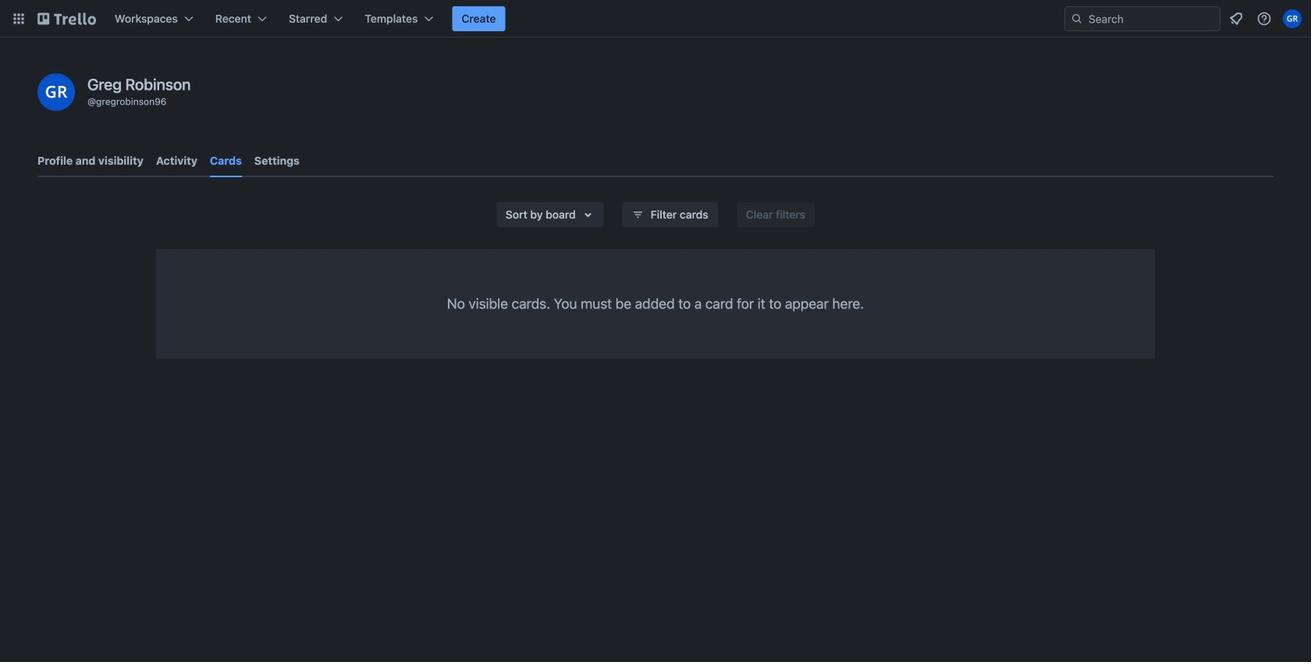 Task type: describe. For each thing, give the bounding box(es) containing it.
open information menu image
[[1257, 11, 1273, 27]]

search image
[[1071, 12, 1084, 25]]

greg robinson (gregrobinson96) image
[[1284, 9, 1303, 28]]

0 notifications image
[[1228, 9, 1246, 28]]

back to home image
[[37, 6, 96, 31]]



Task type: locate. For each thing, give the bounding box(es) containing it.
primary element
[[0, 0, 1312, 37]]

greg robinson (gregrobinson96) image
[[37, 73, 75, 111]]

Search field
[[1084, 8, 1221, 30]]



Task type: vqa. For each thing, say whether or not it's contained in the screenshot.
Close ICON
no



